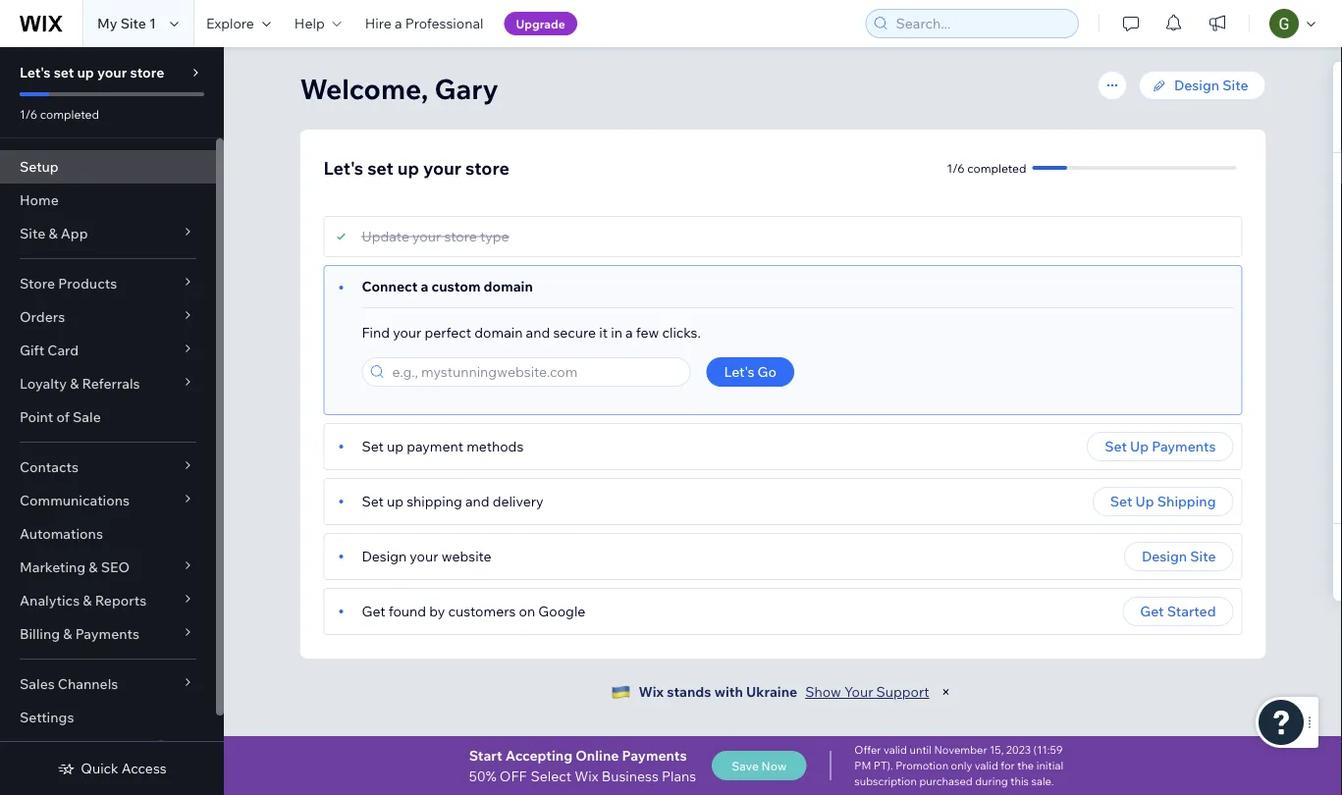 Task type: locate. For each thing, give the bounding box(es) containing it.
hire a professional link
[[353, 0, 495, 47]]

set for set up payments
[[1105, 438, 1127, 455]]

up inside set up shipping button
[[1136, 493, 1154, 510]]

1 vertical spatial set
[[367, 157, 393, 179]]

set left payment
[[362, 438, 384, 455]]

in
[[611, 324, 622, 341]]

1 horizontal spatial let's
[[324, 157, 363, 179]]

payments down analytics & reports popup button
[[75, 625, 139, 643]]

1 horizontal spatial a
[[421, 278, 428, 295]]

site inside design site link
[[1223, 77, 1249, 94]]

and
[[526, 324, 550, 341], [465, 493, 490, 510]]

1 vertical spatial valid
[[975, 759, 998, 773]]

promotion
[[896, 759, 949, 773]]

0 horizontal spatial let's
[[20, 64, 51, 81]]

1 vertical spatial domain
[[475, 324, 523, 341]]

get for get started
[[1140, 603, 1164, 620]]

1 horizontal spatial get
[[1140, 603, 1164, 620]]

payments inside button
[[1152, 438, 1216, 455]]

find
[[362, 324, 390, 341]]

1 vertical spatial up
[[1136, 493, 1154, 510]]

1 get from the left
[[362, 603, 385, 620]]

1 vertical spatial and
[[465, 493, 490, 510]]

set for set up shipping
[[1110, 493, 1133, 510]]

wix left stands
[[639, 683, 664, 701]]

1 horizontal spatial payments
[[622, 747, 687, 764]]

contacts button
[[0, 451, 216, 484]]

& for marketing
[[89, 559, 98, 576]]

up left shipping at bottom right
[[1136, 493, 1154, 510]]

1 vertical spatial a
[[421, 278, 428, 295]]

plans
[[662, 767, 696, 784]]

0 vertical spatial 1/6
[[20, 107, 37, 121]]

customers
[[448, 603, 516, 620]]

1 vertical spatial wix
[[575, 767, 599, 784]]

1/6
[[20, 107, 37, 121], [947, 161, 965, 175]]

site inside site & app popup button
[[20, 225, 45, 242]]

let's set up your store inside the sidebar 'element'
[[20, 64, 164, 81]]

let's left go
[[724, 363, 755, 380]]

up inside the sidebar 'element'
[[77, 64, 94, 81]]

store
[[130, 64, 164, 81], [465, 157, 510, 179], [444, 228, 477, 245]]

domain for custom
[[484, 278, 533, 295]]

up left 'shipping'
[[387, 493, 404, 510]]

set up payment methods
[[362, 438, 524, 455]]

0 horizontal spatial a
[[395, 15, 402, 32]]

set up 'update'
[[367, 157, 393, 179]]

quick
[[81, 760, 118, 777]]

set up set up shipping
[[1105, 438, 1127, 455]]

store left type
[[444, 228, 477, 245]]

sale
[[73, 408, 101, 426]]

0 vertical spatial let's
[[20, 64, 51, 81]]

set left shipping at bottom right
[[1110, 493, 1133, 510]]

get started
[[1140, 603, 1216, 620]]

& right loyalty
[[70, 375, 79, 392]]

0 vertical spatial domain
[[484, 278, 533, 295]]

set inside the sidebar 'element'
[[54, 64, 74, 81]]

set
[[362, 438, 384, 455], [1105, 438, 1127, 455], [362, 493, 384, 510], [1110, 493, 1133, 510]]

0 vertical spatial 1/6 completed
[[20, 107, 99, 121]]

0 vertical spatial a
[[395, 15, 402, 32]]

2 vertical spatial store
[[444, 228, 477, 245]]

offer
[[855, 743, 881, 757]]

products
[[58, 275, 117, 292]]

off
[[500, 767, 527, 784]]

setup link
[[0, 150, 216, 184]]

sales channels button
[[0, 668, 216, 701]]

2023
[[1006, 743, 1031, 757]]

domain up find your perfect domain and secure it in a few clicks.
[[484, 278, 533, 295]]

& for loyalty
[[70, 375, 79, 392]]

professional
[[405, 15, 484, 32]]

your down the my
[[97, 64, 127, 81]]

a left custom
[[421, 278, 428, 295]]

and left delivery at the bottom left of the page
[[465, 493, 490, 510]]

0 vertical spatial let's set up your store
[[20, 64, 164, 81]]

hire
[[365, 15, 392, 32]]

set inside button
[[1110, 493, 1133, 510]]

wix inside start accepting online payments 50% off select wix business plans
[[575, 767, 599, 784]]

completed
[[40, 107, 99, 121], [968, 161, 1027, 175]]

ukraine
[[746, 683, 798, 701]]

1 horizontal spatial let's set up your store
[[324, 157, 510, 179]]

wix down online
[[575, 767, 599, 784]]

found
[[389, 603, 426, 620]]

0 horizontal spatial get
[[362, 603, 385, 620]]

1 horizontal spatial set
[[367, 157, 393, 179]]

1 vertical spatial design site
[[1142, 548, 1216, 565]]

set left 'shipping'
[[362, 493, 384, 510]]

let's up the setup
[[20, 64, 51, 81]]

let's up 'update'
[[324, 157, 363, 179]]

1 vertical spatial let's set up your store
[[324, 157, 510, 179]]

let's set up your store
[[20, 64, 164, 81], [324, 157, 510, 179]]

up up set up shipping
[[1130, 438, 1149, 455]]

automations link
[[0, 517, 216, 551]]

up inside "set up payments" button
[[1130, 438, 1149, 455]]

0 vertical spatial design site
[[1174, 77, 1249, 94]]

1 horizontal spatial wix
[[639, 683, 664, 701]]

a right hire
[[395, 15, 402, 32]]

valid up during
[[975, 759, 998, 773]]

0 vertical spatial completed
[[40, 107, 99, 121]]

get found by customers on google
[[362, 603, 586, 620]]

design inside button
[[1142, 548, 1187, 565]]

0 horizontal spatial completed
[[40, 107, 99, 121]]

explore
[[206, 15, 254, 32]]

0 vertical spatial wix
[[639, 683, 664, 701]]

0 vertical spatial payments
[[1152, 438, 1216, 455]]

update your store type
[[362, 228, 509, 245]]

2 vertical spatial let's
[[724, 363, 755, 380]]

settings
[[20, 709, 74, 726]]

completed inside the sidebar 'element'
[[40, 107, 99, 121]]

business
[[602, 767, 659, 784]]

set up shipping and delivery
[[362, 493, 544, 510]]

set up shipping button
[[1093, 487, 1234, 516]]

0 horizontal spatial let's set up your store
[[20, 64, 164, 81]]

2 horizontal spatial payments
[[1152, 438, 1216, 455]]

2 vertical spatial payments
[[622, 747, 687, 764]]

wix stands with ukraine show your support
[[639, 683, 929, 701]]

0 horizontal spatial set
[[54, 64, 74, 81]]

communications button
[[0, 484, 216, 517]]

type
[[480, 228, 509, 245]]

store up type
[[465, 157, 510, 179]]

a right "in"
[[626, 324, 633, 341]]

& inside popup button
[[83, 592, 92, 609]]

your for design
[[410, 548, 438, 565]]

initial
[[1037, 759, 1064, 773]]

(11:59
[[1034, 743, 1063, 757]]

until
[[910, 743, 932, 757]]

domain right perfect at the top left of the page
[[475, 324, 523, 341]]

set inside button
[[1105, 438, 1127, 455]]

1 vertical spatial 1/6
[[947, 161, 965, 175]]

0 vertical spatial set
[[54, 64, 74, 81]]

save
[[732, 759, 759, 773]]

custom
[[432, 278, 481, 295]]

up up 'setup' link
[[77, 64, 94, 81]]

loyalty & referrals button
[[0, 367, 216, 401]]

your
[[844, 683, 873, 701]]

design site
[[1174, 77, 1249, 94], [1142, 548, 1216, 565]]

store down 1
[[130, 64, 164, 81]]

1 vertical spatial payments
[[75, 625, 139, 643]]

your right 'update'
[[412, 228, 441, 245]]

0 vertical spatial store
[[130, 64, 164, 81]]

2 horizontal spatial let's
[[724, 363, 755, 380]]

2 get from the left
[[1140, 603, 1164, 620]]

reports
[[95, 592, 147, 609]]

& right billing
[[63, 625, 72, 643]]

2 vertical spatial a
[[626, 324, 633, 341]]

let's set up your store down the my
[[20, 64, 164, 81]]

only
[[951, 759, 972, 773]]

your right find
[[393, 324, 422, 341]]

&
[[48, 225, 58, 242], [70, 375, 79, 392], [89, 559, 98, 576], [83, 592, 92, 609], [63, 625, 72, 643]]

0 vertical spatial up
[[1130, 438, 1149, 455]]

shipping
[[407, 493, 462, 510]]

& for billing
[[63, 625, 72, 643]]

site
[[120, 15, 146, 32], [1223, 77, 1249, 94], [20, 225, 45, 242], [1190, 548, 1216, 565]]

payments up shipping at bottom right
[[1152, 438, 1216, 455]]

point
[[20, 408, 53, 426]]

payments inside dropdown button
[[75, 625, 139, 643]]

0 vertical spatial valid
[[884, 743, 907, 757]]

payments
[[1152, 438, 1216, 455], [75, 625, 139, 643], [622, 747, 687, 764]]

and left secure
[[526, 324, 550, 341]]

let's inside button
[[724, 363, 755, 380]]

& left reports
[[83, 592, 92, 609]]

home
[[20, 191, 59, 209]]

0 horizontal spatial payments
[[75, 625, 139, 643]]

up
[[1130, 438, 1149, 455], [1136, 493, 1154, 510]]

a inside 'link'
[[395, 15, 402, 32]]

gary
[[435, 71, 499, 106]]

valid
[[884, 743, 907, 757], [975, 759, 998, 773]]

of
[[56, 408, 70, 426]]

your left the "website"
[[410, 548, 438, 565]]

0 vertical spatial and
[[526, 324, 550, 341]]

valid up pt). on the bottom of the page
[[884, 743, 907, 757]]

& left app
[[48, 225, 58, 242]]

& left seo
[[89, 559, 98, 576]]

get
[[362, 603, 385, 620], [1140, 603, 1164, 620]]

set up the setup
[[54, 64, 74, 81]]

1 vertical spatial store
[[465, 157, 510, 179]]

get started button
[[1123, 597, 1234, 626]]

domain
[[484, 278, 533, 295], [475, 324, 523, 341]]

upgrade button
[[504, 12, 577, 35]]

0 horizontal spatial 1/6
[[20, 107, 37, 121]]

by
[[429, 603, 445, 620]]

15,
[[990, 743, 1004, 757]]

0 horizontal spatial valid
[[884, 743, 907, 757]]

get inside button
[[1140, 603, 1164, 620]]

support
[[876, 683, 929, 701]]

0 horizontal spatial 1/6 completed
[[20, 107, 99, 121]]

1 vertical spatial 1/6 completed
[[947, 161, 1027, 175]]

domain for perfect
[[475, 324, 523, 341]]

1 vertical spatial let's
[[324, 157, 363, 179]]

get left started
[[1140, 603, 1164, 620]]

1 horizontal spatial completed
[[968, 161, 1027, 175]]

get left found
[[362, 603, 385, 620]]

start
[[469, 747, 502, 764]]

let's set up your store up update your store type in the left of the page
[[324, 157, 510, 179]]

payments up business
[[622, 747, 687, 764]]

0 horizontal spatial wix
[[575, 767, 599, 784]]

gift card
[[20, 342, 79, 359]]

few
[[636, 324, 659, 341]]

up left payment
[[387, 438, 404, 455]]



Task type: vqa. For each thing, say whether or not it's contained in the screenshot.
bottommost AND
yes



Task type: describe. For each thing, give the bounding box(es) containing it.
pt).
[[874, 759, 893, 773]]

card
[[47, 342, 79, 359]]

design site button
[[1124, 542, 1234, 571]]

home link
[[0, 184, 216, 217]]

seo
[[101, 559, 130, 576]]

0 horizontal spatial and
[[465, 493, 490, 510]]

for
[[1001, 759, 1015, 773]]

1
[[149, 15, 156, 32]]

loyalty & referrals
[[20, 375, 140, 392]]

up for shipping
[[1136, 493, 1154, 510]]

1 horizontal spatial 1/6 completed
[[947, 161, 1027, 175]]

sidebar element
[[0, 47, 224, 795]]

a for custom
[[421, 278, 428, 295]]

set up payments
[[1105, 438, 1216, 455]]

with
[[715, 683, 743, 701]]

loyalty
[[20, 375, 67, 392]]

clicks.
[[662, 324, 701, 341]]

it
[[599, 324, 608, 341]]

shipping
[[1157, 493, 1216, 510]]

up up 'update'
[[397, 157, 419, 179]]

accepting
[[505, 747, 573, 764]]

set for set up shipping and delivery
[[362, 493, 384, 510]]

find your perfect domain and secure it in a few clicks.
[[362, 324, 701, 341]]

welcome, gary
[[300, 71, 499, 106]]

access
[[122, 760, 167, 777]]

& for site
[[48, 225, 58, 242]]

set up shipping
[[1110, 493, 1216, 510]]

now
[[762, 759, 787, 773]]

welcome,
[[300, 71, 428, 106]]

get for get found by customers on google
[[362, 603, 385, 620]]

design your website
[[362, 548, 492, 565]]

your up update your store type in the left of the page
[[423, 157, 461, 179]]

your for find
[[393, 324, 422, 341]]

payment
[[407, 438, 464, 455]]

store
[[20, 275, 55, 292]]

site & app
[[20, 225, 88, 242]]

store products button
[[0, 267, 216, 300]]

on
[[519, 603, 535, 620]]

started
[[1167, 603, 1216, 620]]

sales
[[20, 676, 55, 693]]

50%
[[469, 767, 497, 784]]

1 vertical spatial completed
[[968, 161, 1027, 175]]

payments inside start accepting online payments 50% off select wix business plans
[[622, 747, 687, 764]]

pm
[[855, 759, 871, 773]]

design site link
[[1139, 71, 1266, 100]]

site inside design site button
[[1190, 548, 1216, 565]]

1/6 inside the sidebar 'element'
[[20, 107, 37, 121]]

subscription
[[855, 775, 917, 788]]

let's go
[[724, 363, 777, 380]]

marketing & seo button
[[0, 551, 216, 584]]

delivery
[[493, 493, 544, 510]]

analytics
[[20, 592, 80, 609]]

contacts
[[20, 459, 79, 476]]

secure
[[553, 324, 596, 341]]

analytics & reports button
[[0, 584, 216, 618]]

1 horizontal spatial and
[[526, 324, 550, 341]]

select
[[531, 767, 572, 784]]

gift
[[20, 342, 44, 359]]

connect a custom domain
[[362, 278, 533, 295]]

payments for billing & payments
[[75, 625, 139, 643]]

payments for set up payments
[[1152, 438, 1216, 455]]

referrals
[[82, 375, 140, 392]]

2 horizontal spatial a
[[626, 324, 633, 341]]

quick access button
[[57, 760, 167, 778]]

site & app button
[[0, 217, 216, 250]]

your for update
[[412, 228, 441, 245]]

settings link
[[0, 701, 216, 734]]

up for payments
[[1130, 438, 1149, 455]]

Search... field
[[890, 10, 1072, 37]]

a for professional
[[395, 15, 402, 32]]

& for analytics
[[83, 592, 92, 609]]

channels
[[58, 676, 118, 693]]

this
[[1011, 775, 1029, 788]]

1 horizontal spatial valid
[[975, 759, 998, 773]]

sales channels
[[20, 676, 118, 693]]

marketing & seo
[[20, 559, 130, 576]]

the
[[1017, 759, 1034, 773]]

purchased
[[919, 775, 973, 788]]

your inside the sidebar 'element'
[[97, 64, 127, 81]]

analytics & reports
[[20, 592, 147, 609]]

point of sale link
[[0, 401, 216, 434]]

show
[[805, 683, 841, 701]]

e.g., mystunningwebsite.com field
[[386, 358, 684, 386]]

website
[[442, 548, 492, 565]]

upgrade
[[516, 16, 565, 31]]

my site 1
[[97, 15, 156, 32]]

perfect
[[425, 324, 471, 341]]

google
[[538, 603, 586, 620]]

save now
[[732, 759, 787, 773]]

orders button
[[0, 300, 216, 334]]

billing
[[20, 625, 60, 643]]

offer valid until november 15, 2023 (11:59 pm pt). promotion only valid for the initial subscription purchased during this sale.
[[855, 743, 1064, 788]]

1/6 completed inside the sidebar 'element'
[[20, 107, 99, 121]]

design site inside design site button
[[1142, 548, 1216, 565]]

design site inside design site link
[[1174, 77, 1249, 94]]

update
[[362, 228, 409, 245]]

set for set up payment methods
[[362, 438, 384, 455]]

setup
[[20, 158, 59, 175]]

gift card button
[[0, 334, 216, 367]]

go
[[758, 363, 777, 380]]

point of sale
[[20, 408, 101, 426]]

start accepting online payments 50% off select wix business plans
[[469, 747, 696, 784]]

quick access
[[81, 760, 167, 777]]

1 horizontal spatial 1/6
[[947, 161, 965, 175]]

store inside the sidebar 'element'
[[130, 64, 164, 81]]

show your support button
[[805, 683, 929, 701]]

let's inside the sidebar 'element'
[[20, 64, 51, 81]]

connect
[[362, 278, 418, 295]]

sale.
[[1031, 775, 1054, 788]]



